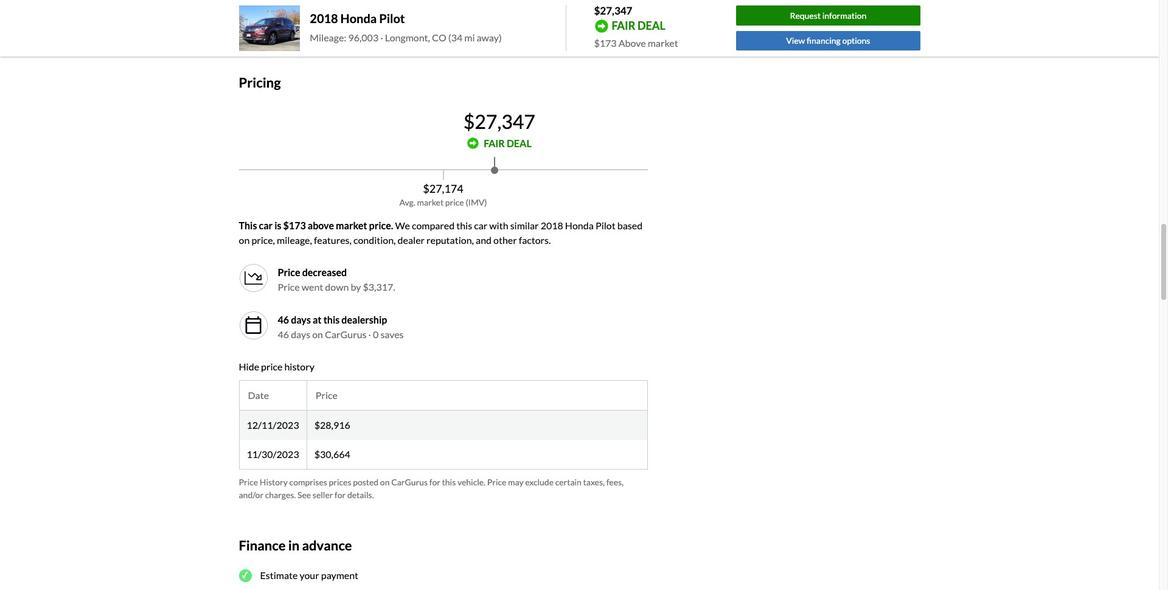 Task type: locate. For each thing, give the bounding box(es) containing it.
price,
[[252, 234, 275, 246]]

deal
[[638, 19, 666, 32]]

$173 down fair
[[594, 37, 617, 48]]

fair deal image
[[467, 138, 479, 149]]

2 horizontal spatial this
[[456, 220, 472, 231]]

we
[[395, 220, 410, 231]]

1 vertical spatial pilot
[[596, 220, 616, 231]]

0 horizontal spatial 2018
[[310, 11, 338, 26]]

$27,347
[[594, 4, 633, 17], [463, 109, 535, 133]]

dealer
[[398, 234, 425, 246]]

report
[[439, 32, 467, 44]]

in
[[288, 537, 300, 554]]

market up features,
[[336, 220, 367, 231]]

0 vertical spatial history
[[407, 32, 437, 44]]

1 46 from the top
[[278, 314, 289, 325]]

price left may
[[487, 477, 507, 487]]

1 vertical spatial history
[[284, 361, 315, 372]]

$27,347 for fair deal
[[463, 109, 535, 133]]

·
[[380, 32, 383, 43], [368, 328, 371, 340]]

1 vertical spatial 2018
[[541, 220, 563, 231]]

1 horizontal spatial 2018
[[541, 220, 563, 231]]

· inside 2018 honda pilot mileage: 96,003 · longmont, co (34 mi away)
[[380, 32, 383, 43]]

0 vertical spatial ·
[[380, 32, 383, 43]]

2 46 from the top
[[278, 328, 289, 340]]

fair
[[484, 137, 505, 149]]

this car is $173 above market price.
[[239, 220, 393, 231]]

price for price may exclude certain taxes, fees, and/or charges. see seller for details.
[[487, 477, 507, 487]]

0 vertical spatial market
[[648, 37, 678, 48]]

1 vertical spatial $27,347
[[463, 109, 535, 133]]

1 vertical spatial this
[[323, 314, 340, 325]]

estimate your payment
[[260, 570, 358, 581]]

price for price history comprises prices posted on cargurus for this vehicle.
[[239, 477, 258, 487]]

1 horizontal spatial $27,347
[[594, 4, 633, 17]]

1 horizontal spatial car
[[474, 220, 488, 231]]

1 vertical spatial market
[[417, 197, 444, 207]]

0 horizontal spatial ·
[[368, 328, 371, 340]]

$173 up mileage,
[[283, 220, 306, 231]]

price up $28,916
[[316, 389, 338, 401]]

estimate
[[260, 570, 298, 581]]

0 horizontal spatial this
[[323, 314, 340, 325]]

mileage,
[[277, 234, 312, 246]]

price inside price may exclude certain taxes, fees, and/or charges. see seller for details.
[[487, 477, 507, 487]]

0 vertical spatial for
[[429, 477, 440, 487]]

0 horizontal spatial $27,347
[[463, 109, 535, 133]]

we compared this car with similar 2018 honda pilot based on price, mileage, features, condition, dealer reputation, and other factors.
[[239, 220, 643, 246]]

0 horizontal spatial car
[[259, 220, 273, 231]]

away)
[[477, 32, 502, 43]]

$28,916
[[314, 419, 350, 431]]

see
[[298, 490, 311, 500]]

deal
[[507, 137, 532, 149]]

$27,347 up the fair
[[463, 109, 535, 133]]

price
[[445, 197, 464, 207], [261, 361, 283, 372]]

on left the the
[[281, 32, 292, 44]]

on inside 46 days at this dealership 46 days on cargurus · 0 saves
[[312, 328, 323, 340]]

on down at
[[312, 328, 323, 340]]

0 vertical spatial pilot
[[379, 11, 405, 26]]

0 vertical spatial days
[[291, 314, 311, 325]]

request
[[790, 10, 821, 21]]

this left vehicle.
[[442, 477, 456, 487]]

2018 up mileage:
[[310, 11, 338, 26]]

· left '0'
[[368, 328, 371, 340]]

1 horizontal spatial history
[[407, 32, 437, 44]]

cargurus down dealership
[[325, 328, 367, 340]]

co
[[432, 32, 446, 43]]

price.
[[369, 220, 393, 231]]

2 days from the top
[[291, 328, 310, 340]]

price up the and/or
[[239, 477, 258, 487]]

price for price
[[316, 389, 338, 401]]

market down deal
[[648, 37, 678, 48]]

0 vertical spatial 46
[[278, 314, 289, 325]]

price left went
[[278, 281, 300, 293]]

prices
[[329, 477, 351, 487]]

for left vehicle.
[[429, 477, 440, 487]]

finance
[[239, 537, 286, 554]]

price down $27,174
[[445, 197, 464, 207]]

honda
[[340, 11, 377, 26], [565, 220, 594, 231]]

0 horizontal spatial $173
[[283, 220, 306, 231]]

1 days from the top
[[291, 314, 311, 325]]

view
[[786, 36, 805, 46]]

· right 96,003
[[380, 32, 383, 43]]

$27,174 avg. market price (imv)
[[399, 182, 487, 207]]

days up hide price history
[[291, 328, 310, 340]]

this up the reputation,
[[456, 220, 472, 231]]

price may exclude certain taxes, fees, and/or charges. see seller for details.
[[239, 477, 624, 500]]

1 horizontal spatial market
[[417, 197, 444, 207]]

0 horizontal spatial honda
[[340, 11, 377, 26]]

1 vertical spatial ·
[[368, 328, 371, 340]]

honda up 96,003
[[340, 11, 377, 26]]

0 vertical spatial this
[[456, 220, 472, 231]]

fair deal
[[612, 19, 666, 32]]

pilot up "vehicle"
[[379, 11, 405, 26]]

0 vertical spatial price
[[445, 197, 464, 207]]

saves
[[381, 328, 404, 340]]

0 horizontal spatial market
[[336, 220, 367, 231]]

request information button
[[736, 6, 920, 25]]

1 horizontal spatial ·
[[380, 32, 383, 43]]

0 horizontal spatial for
[[335, 490, 346, 500]]

above
[[619, 37, 646, 48]]

1 horizontal spatial cargurus
[[391, 477, 428, 487]]

2018
[[310, 11, 338, 26], [541, 220, 563, 231]]

pilot left based
[[596, 220, 616, 231]]

$3,317.
[[363, 281, 395, 293]]

46
[[278, 314, 289, 325], [278, 328, 289, 340]]

2 car from the left
[[474, 220, 488, 231]]

2 vertical spatial this
[[442, 477, 456, 487]]

certain
[[555, 477, 582, 487]]

0 vertical spatial $173
[[594, 37, 617, 48]]

vdpcheck image
[[239, 0, 251, 5]]

on down this
[[239, 234, 250, 246]]

fair
[[612, 19, 636, 32]]

$27,347 up fair
[[594, 4, 633, 17]]

(imv)
[[466, 197, 487, 207]]

advance
[[302, 537, 352, 554]]

1 vertical spatial for
[[335, 490, 346, 500]]

2018 inside 2018 honda pilot mileage: 96,003 · longmont, co (34 mi away)
[[310, 11, 338, 26]]

for
[[429, 477, 440, 487], [335, 490, 346, 500]]

factors.
[[519, 234, 551, 246]]

1 vertical spatial honda
[[565, 220, 594, 231]]

$173 above market
[[594, 37, 678, 48]]

2 horizontal spatial market
[[648, 37, 678, 48]]

46 right 46 days at this dealership image on the left bottom of the page
[[278, 328, 289, 340]]

by
[[351, 281, 361, 293]]

price inside $27,174 avg. market price (imv)
[[445, 197, 464, 207]]

0 vertical spatial 2018
[[310, 11, 338, 26]]

dealership
[[342, 314, 387, 325]]

1 horizontal spatial pilot
[[596, 220, 616, 231]]

vehicle has one previous owner.
[[258, 8, 393, 20]]

based
[[617, 220, 643, 231]]

1 vertical spatial cargurus
[[391, 477, 428, 487]]

1 horizontal spatial price
[[445, 197, 464, 207]]

1 vertical spatial price
[[261, 361, 283, 372]]

2 vertical spatial market
[[336, 220, 367, 231]]

history down at
[[284, 361, 315, 372]]

days left at
[[291, 314, 311, 325]]

on
[[281, 32, 292, 44], [239, 234, 250, 246], [312, 328, 323, 340], [380, 477, 390, 487]]

1 vertical spatial days
[[291, 328, 310, 340]]

11/30/2023
[[247, 448, 299, 460]]

for down the prices at the bottom left
[[335, 490, 346, 500]]

history
[[260, 477, 288, 487]]

market inside $27,174 avg. market price (imv)
[[417, 197, 444, 207]]

1 vertical spatial $173
[[283, 220, 306, 231]]

0 vertical spatial honda
[[340, 11, 377, 26]]

owner.
[[364, 8, 393, 20]]

0 horizontal spatial history
[[284, 361, 315, 372]]

1 horizontal spatial $173
[[594, 37, 617, 48]]

and/or
[[239, 490, 263, 500]]

2018 inside we compared this car with similar 2018 honda pilot based on price, mileage, features, condition, dealer reputation, and other factors.
[[541, 220, 563, 231]]

price right hide
[[261, 361, 283, 372]]

0 vertical spatial cargurus
[[325, 328, 367, 340]]

market for $173
[[648, 37, 678, 48]]

price decreased price went down by $3,317.
[[278, 266, 395, 293]]

1 horizontal spatial for
[[429, 477, 440, 487]]

0 horizontal spatial pilot
[[379, 11, 405, 26]]

mi
[[464, 32, 475, 43]]

0 vertical spatial $27,347
[[594, 4, 633, 17]]

for inside price may exclude certain taxes, fees, and/or charges. see seller for details.
[[335, 490, 346, 500]]

46 right 46 days at this dealership icon
[[278, 314, 289, 325]]

0 horizontal spatial cargurus
[[325, 328, 367, 340]]

96,003
[[348, 32, 379, 43]]

honda left based
[[565, 220, 594, 231]]

$27,347 for $173
[[594, 4, 633, 17]]

0 horizontal spatial price
[[261, 361, 283, 372]]

honda inside we compared this car with similar 2018 honda pilot based on price, mileage, features, condition, dealer reputation, and other factors.
[[565, 220, 594, 231]]

cargurus right the posted
[[391, 477, 428, 487]]

20%
[[261, 32, 280, 44]]

car up and
[[474, 220, 488, 231]]

market down $27,174
[[417, 197, 444, 207]]

and
[[476, 234, 492, 246]]

history
[[407, 32, 437, 44], [284, 361, 315, 372]]

price down mileage,
[[278, 266, 300, 278]]

hide price history
[[239, 361, 315, 372]]

with
[[489, 220, 508, 231]]

2018 up factors.
[[541, 220, 563, 231]]

car left is
[[259, 220, 273, 231]]

1 vertical spatial 46
[[278, 328, 289, 340]]

1 car from the left
[[259, 220, 273, 231]]

1 horizontal spatial honda
[[565, 220, 594, 231]]

history left report
[[407, 32, 437, 44]]

this right at
[[323, 314, 340, 325]]



Task type: vqa. For each thing, say whether or not it's contained in the screenshot.
pre- in Lincoln offers a certified pre-owned program (CPO) for its used vehicles, but they must first meet a series of criteria to be... Read more
no



Task type: describe. For each thing, give the bounding box(es) containing it.
compared
[[412, 220, 455, 231]]

save 20% on the full autocheck vehicle history report link
[[239, 32, 481, 46]]

above
[[308, 220, 334, 231]]

down
[[325, 281, 349, 293]]

exclude
[[525, 477, 554, 487]]

one
[[308, 8, 324, 20]]

mileage:
[[310, 32, 346, 43]]

reputation,
[[427, 234, 474, 246]]

price history comprises prices posted on cargurus for this vehicle.
[[239, 477, 486, 487]]

2018 honda pilot image
[[239, 5, 300, 51]]

hide
[[239, 361, 259, 372]]

date
[[248, 389, 269, 401]]

pricing
[[239, 74, 281, 91]]

information
[[822, 10, 867, 21]]

payment
[[321, 570, 358, 581]]

46 days at this dealership image
[[239, 311, 268, 340]]

may
[[508, 477, 524, 487]]

finance in advance
[[239, 537, 352, 554]]

price decreased image
[[244, 268, 263, 288]]

hide price history link
[[239, 361, 315, 372]]

pilot inside we compared this car with similar 2018 honda pilot based on price, mileage, features, condition, dealer reputation, and other factors.
[[596, 220, 616, 231]]

save
[[239, 32, 259, 44]]

2018 honda pilot mileage: 96,003 · longmont, co (34 mi away)
[[310, 11, 502, 43]]

market for $27,174
[[417, 197, 444, 207]]

previous
[[326, 8, 362, 20]]

$30,664
[[314, 448, 350, 460]]

$27,174
[[423, 182, 463, 195]]

fees,
[[606, 477, 624, 487]]

on right the posted
[[380, 477, 390, 487]]

price for price decreased price went down by $3,317.
[[278, 266, 300, 278]]

fair deal
[[484, 137, 532, 149]]

(34
[[448, 32, 463, 43]]

full
[[310, 32, 324, 44]]

pilot inside 2018 honda pilot mileage: 96,003 · longmont, co (34 mi away)
[[379, 11, 405, 26]]

your
[[300, 570, 319, 581]]

condition,
[[353, 234, 396, 246]]

car inside we compared this car with similar 2018 honda pilot based on price, mileage, features, condition, dealer reputation, and other factors.
[[474, 220, 488, 231]]

has
[[291, 8, 306, 20]]

view financing options
[[786, 36, 870, 46]]

on inside we compared this car with similar 2018 honda pilot based on price, mileage, features, condition, dealer reputation, and other factors.
[[239, 234, 250, 246]]

autocheck
[[326, 32, 374, 44]]

1 horizontal spatial this
[[442, 477, 456, 487]]

this inside 46 days at this dealership 46 days on cargurus · 0 saves
[[323, 314, 340, 325]]

vehicle
[[375, 32, 406, 44]]

· inside 46 days at this dealership 46 days on cargurus · 0 saves
[[368, 328, 371, 340]]

comprises
[[289, 477, 327, 487]]

at
[[313, 314, 322, 325]]

0
[[373, 328, 379, 340]]

avg.
[[399, 197, 415, 207]]

longmont,
[[385, 32, 430, 43]]

46 days at this dealership image
[[244, 316, 263, 335]]

options
[[842, 36, 870, 46]]

12/11/2023
[[247, 419, 299, 431]]

details.
[[347, 490, 374, 500]]

charges.
[[265, 490, 296, 500]]

went
[[302, 281, 323, 293]]

is
[[275, 220, 281, 231]]

request information
[[790, 10, 867, 21]]

taxes,
[[583, 477, 605, 487]]

other
[[494, 234, 517, 246]]

the
[[294, 32, 308, 44]]

this
[[239, 220, 257, 231]]

price decreased image
[[239, 263, 268, 293]]

honda inside 2018 honda pilot mileage: 96,003 · longmont, co (34 mi away)
[[340, 11, 377, 26]]

save 20% on the full autocheck vehicle history report
[[239, 32, 467, 44]]

financing
[[807, 36, 841, 46]]

save 20% on the full autocheck vehicle history report image
[[469, 34, 481, 46]]

features,
[[314, 234, 352, 246]]

posted
[[353, 477, 379, 487]]

this inside we compared this car with similar 2018 honda pilot based on price, mileage, features, condition, dealer reputation, and other factors.
[[456, 220, 472, 231]]

decreased
[[302, 266, 347, 278]]

vehicle
[[258, 8, 290, 20]]

similar
[[510, 220, 539, 231]]

cargurus inside 46 days at this dealership 46 days on cargurus · 0 saves
[[325, 328, 367, 340]]



